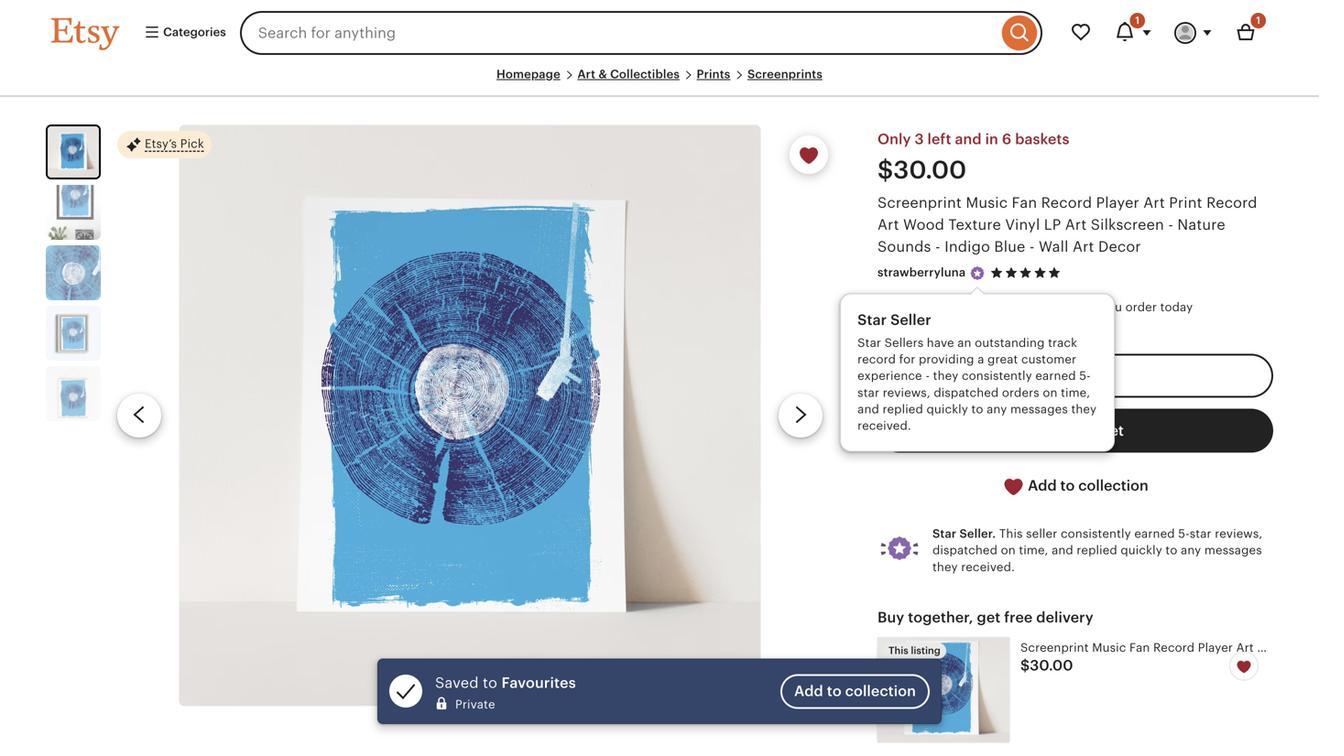 Task type: describe. For each thing, give the bounding box(es) containing it.
order
[[1126, 300, 1157, 314]]

etsy's pick button
[[117, 130, 212, 160]]

buy together, get free delivery
[[878, 610, 1094, 626]]

exchanges
[[959, 323, 1022, 336]]

player
[[1097, 195, 1140, 211]]

private
[[455, 699, 495, 712]]

star seller tooltip
[[841, 289, 1115, 452]]

and inside this seller consistently earned 5-star reviews, dispatched on time, and replied quickly to any messages they received.
[[1052, 544, 1074, 558]]

music
[[966, 195, 1008, 211]]

1 vertical spatial add to collection button
[[781, 675, 930, 710]]

lp
[[1045, 217, 1062, 233]]

arrives
[[900, 300, 940, 314]]

art inside menu bar
[[578, 67, 596, 81]]

they inside this seller consistently earned 5-star reviews, dispatched on time, and replied quickly to any messages they received.
[[933, 561, 958, 574]]

art & collectibles link
[[578, 67, 680, 81]]

seller.
[[960, 527, 996, 541]]

dispatched inside this seller consistently earned 5-star reviews, dispatched on time, and replied quickly to any messages they received.
[[933, 544, 998, 558]]

this for seller
[[1000, 527, 1023, 541]]

homepage link
[[497, 67, 561, 81]]

outstanding
[[975, 336, 1045, 350]]

get
[[977, 610, 1001, 626]]

received. inside star seller star sellers have an outstanding track record for providing a great customer experience - they consistently earned 5- star reviews, dispatched orders on time, and replied quickly to any messages they received.
[[858, 419, 912, 433]]

have
[[927, 336, 955, 350]]

etsy's
[[145, 137, 177, 151]]

to inside star seller star sellers have an outstanding track record for providing a great customer experience - they consistently earned 5- star reviews, dispatched orders on time, and replied quickly to any messages they received.
[[972, 403, 984, 417]]

received. inside this seller consistently earned 5-star reviews, dispatched on time, and replied quickly to any messages they received.
[[962, 561, 1015, 574]]

2 1 from the left
[[1257, 15, 1261, 26]]

vinyl
[[1006, 217, 1040, 233]]

time, inside star seller star sellers have an outstanding track record for providing a great customer experience - they consistently earned 5- star reviews, dispatched orders on time, and replied quickly to any messages they received.
[[1061, 386, 1091, 400]]

only 3 left and in 6 baskets $30.00
[[878, 131, 1070, 184]]

fan
[[1012, 195, 1038, 211]]

art left print
[[1144, 195, 1166, 211]]

this seller consistently earned 5-star reviews, dispatched on time, and replied quickly to any messages they received.
[[933, 527, 1263, 574]]

5- inside star seller star sellers have an outstanding track record for providing a great customer experience - they consistently earned 5- star reviews, dispatched orders on time, and replied quickly to any messages they received.
[[1080, 369, 1091, 383]]

buy
[[878, 610, 905, 626]]

orders
[[1002, 386, 1040, 400]]

wall
[[1039, 239, 1069, 255]]

none search field inside categories banner
[[240, 11, 1043, 55]]

categories banner
[[18, 0, 1301, 66]]

categories
[[160, 25, 226, 39]]

art right lp
[[1066, 217, 1087, 233]]

texture
[[949, 217, 1002, 233]]

saved
[[435, 675, 479, 692]]

soon! get
[[944, 300, 1000, 314]]

track
[[1048, 336, 1078, 350]]

messages inside this seller consistently earned 5-star reviews, dispatched on time, and replied quickly to any messages they received.
[[1205, 544, 1263, 558]]

if
[[1091, 300, 1098, 314]]

baskets
[[1016, 131, 1070, 148]]

screenprints link
[[748, 67, 823, 81]]

etsy's pick
[[145, 137, 204, 151]]

for
[[900, 353, 916, 367]]

prints
[[697, 67, 731, 81]]

screenprint music fan record player art print record art wood texture vinyl lp art silkscreen - nature sounds - indigo blue - wall art decor image
[[878, 638, 1010, 743]]

quickly inside this seller consistently earned 5-star reviews, dispatched on time, and replied quickly to any messages they received.
[[1121, 544, 1163, 558]]

to inside this seller consistently earned 5-star reviews, dispatched on time, and replied quickly to any messages they received.
[[1166, 544, 1178, 558]]

star inside this seller consistently earned 5-star reviews, dispatched on time, and replied quickly to any messages they received.
[[1190, 527, 1212, 541]]

customer
[[1022, 353, 1077, 367]]

reviews, inside star seller star sellers have an outstanding track record for providing a great customer experience - they consistently earned 5- star reviews, dispatched orders on time, and replied quickly to any messages they received.
[[883, 386, 931, 400]]

an
[[958, 336, 972, 350]]

indigo
[[945, 239, 991, 255]]

wood
[[904, 217, 945, 233]]

silkscreen
[[1091, 217, 1165, 233]]

screenprint music fan record player art print record art wood image 5 image
[[46, 367, 101, 422]]

0 vertical spatial add to collection
[[1025, 478, 1149, 495]]

menu bar containing homepage
[[51, 66, 1268, 97]]

screenprints
[[748, 67, 823, 81]]

0 horizontal spatial -
[[936, 239, 941, 255]]

seller
[[891, 312, 932, 328]]

returns
[[900, 323, 944, 336]]

a
[[978, 353, 985, 367]]

1 vertical spatial star
[[858, 336, 882, 350]]

and inside the only 3 left and in 6 baskets $30.00
[[955, 131, 982, 148]]

1 horizontal spatial music lover hand printed silkscreen art print featuring a clear blue background with a wood grain disc shaped like an lp record and white record needle arm playing the record. hand screenprinted musical and music fan wall decor. image
[[179, 125, 761, 707]]

art right the wall
[[1073, 239, 1095, 255]]

6
[[1002, 131, 1012, 148]]

1 horizontal spatial collection
[[1079, 478, 1149, 495]]

in
[[986, 131, 999, 148]]

0 horizontal spatial music lover hand printed silkscreen art print featuring a clear blue background with a wood grain disc shaped like an lp record and white record needle arm playing the record. hand screenprinted musical and music fan wall decor. image
[[48, 127, 99, 178]]

$
[[1021, 658, 1030, 674]]

returns & exchanges accepted
[[900, 323, 1080, 336]]



Task type: locate. For each thing, give the bounding box(es) containing it.
0 horizontal spatial quickly
[[927, 403, 969, 417]]

- down print
[[1169, 217, 1174, 233]]

this for listing
[[889, 646, 909, 657]]

0 horizontal spatial this
[[889, 646, 909, 657]]

1 inside "dropdown button"
[[1136, 15, 1140, 26]]

1 vertical spatial consistently
[[1061, 527, 1132, 541]]

by
[[1014, 300, 1029, 314]]

1 horizontal spatial add to collection
[[1025, 478, 1149, 495]]

1 vertical spatial and
[[858, 403, 880, 417]]

0 vertical spatial consistently
[[962, 369, 1033, 383]]

1 vertical spatial time,
[[1019, 544, 1049, 558]]

1 horizontal spatial -
[[1030, 239, 1035, 255]]

experience -
[[858, 369, 930, 383]]

1 horizontal spatial this
[[1000, 527, 1023, 541]]

and down the experience -
[[858, 403, 880, 417]]

Search for anything text field
[[240, 11, 998, 55]]

1 vertical spatial messages
[[1205, 544, 1263, 558]]

0 horizontal spatial 1
[[1136, 15, 1140, 26]]

1 vertical spatial &
[[948, 323, 956, 336]]

free
[[1005, 610, 1033, 626]]

quickly
[[927, 403, 969, 417], [1121, 544, 1163, 558]]

0 horizontal spatial star
[[858, 386, 880, 400]]

menu bar
[[51, 66, 1268, 97]]

earned inside star seller star sellers have an outstanding track record for providing a great customer experience - they consistently earned 5- star reviews, dispatched orders on time, and replied quickly to any messages they received.
[[1036, 369, 1076, 383]]

1 vertical spatial quickly
[[1121, 544, 1163, 558]]

1 horizontal spatial record
[[1207, 195, 1258, 211]]

seller
[[1026, 527, 1058, 541]]

1 vertical spatial add
[[795, 684, 824, 700]]

0 horizontal spatial replied
[[883, 403, 924, 417]]

& left collectibles
[[599, 67, 607, 81]]

$30.00
[[878, 156, 967, 184]]

1 horizontal spatial 5-
[[1179, 527, 1190, 541]]

this inside this seller consistently earned 5-star reviews, dispatched on time, and replied quickly to any messages they received.
[[1000, 527, 1023, 541]]

providing
[[919, 353, 975, 367]]

add to collection
[[1025, 478, 1149, 495], [795, 684, 916, 700]]

0 vertical spatial reviews,
[[883, 386, 931, 400]]

0 horizontal spatial messages
[[1011, 403, 1068, 417]]

screenprint
[[878, 195, 962, 211]]

0 vertical spatial star
[[858, 312, 887, 328]]

0 vertical spatial time,
[[1061, 386, 1091, 400]]

1 vertical spatial this
[[889, 646, 909, 657]]

1 vertical spatial star
[[1190, 527, 1212, 541]]

art
[[578, 67, 596, 81], [1144, 195, 1166, 211], [878, 217, 900, 233], [1066, 217, 1087, 233], [1073, 239, 1095, 255]]

you
[[1101, 300, 1123, 314]]

consistently down great
[[962, 369, 1033, 383]]

star_seller image
[[970, 265, 986, 282]]

dispatched inside star seller star sellers have an outstanding track record for providing a great customer experience - they consistently earned 5- star reviews, dispatched orders on time, and replied quickly to any messages they received.
[[934, 386, 999, 400]]

& for art
[[599, 67, 607, 81]]

music lover hand printed silkscreen art print featuring a clear blue background with a wood grain disc shaped like an lp record and white record needle arm playing the record. hand screenprinted musical and music fan wall decor. image
[[179, 125, 761, 707], [48, 127, 99, 178]]

- left the wall
[[1030, 239, 1035, 255]]

dispatched down the a
[[934, 386, 999, 400]]

star seller star sellers have an outstanding track record for providing a great customer experience - they consistently earned 5- star reviews, dispatched orders on time, and replied quickly to any messages they received.
[[858, 312, 1097, 433]]

favourites
[[502, 675, 576, 692]]

2 vertical spatial star
[[933, 527, 957, 541]]

record
[[1042, 195, 1093, 211], [1207, 195, 1258, 211]]

0 vertical spatial received.
[[858, 419, 912, 433]]

collection down this listing
[[846, 684, 916, 700]]

it
[[1003, 300, 1011, 314]]

1 vertical spatial they
[[1072, 403, 1097, 417]]

and inside star seller star sellers have an outstanding track record for providing a great customer experience - they consistently earned 5- star reviews, dispatched orders on time, and replied quickly to any messages they received.
[[858, 403, 880, 417]]

1 horizontal spatial add
[[1028, 478, 1057, 495]]

1 link
[[1224, 11, 1268, 55]]

art up sounds at the right
[[878, 217, 900, 233]]

1 vertical spatial reviews,
[[1215, 527, 1263, 541]]

1 horizontal spatial &
[[948, 323, 956, 336]]

1 horizontal spatial and
[[955, 131, 982, 148]]

collection up this seller consistently earned 5-star reviews, dispatched on time, and replied quickly to any messages they received.
[[1079, 478, 1149, 495]]

on up free
[[1001, 544, 1016, 558]]

1 vertical spatial any
[[1181, 544, 1202, 558]]

saved to favourites
[[435, 675, 576, 692]]

0 vertical spatial on
[[1043, 386, 1058, 400]]

blue
[[995, 239, 1026, 255]]

1 button
[[1103, 11, 1164, 55]]

print
[[1170, 195, 1203, 211]]

art down search for anything text field
[[578, 67, 596, 81]]

screenprint music fan record player art print record art wood image 3 image
[[46, 246, 101, 301]]

sellers
[[885, 336, 924, 350]]

2 horizontal spatial and
[[1052, 544, 1074, 558]]

collectibles
[[610, 67, 680, 81]]

& left the an
[[948, 323, 956, 336]]

consistently inside star seller star sellers have an outstanding track record for providing a great customer experience - they consistently earned 5- star reviews, dispatched orders on time, and replied quickly to any messages they received.
[[962, 369, 1033, 383]]

this
[[1000, 527, 1023, 541], [889, 646, 909, 657]]

0 horizontal spatial reviews,
[[883, 386, 931, 400]]

1 horizontal spatial time,
[[1061, 386, 1091, 400]]

on right "orders"
[[1043, 386, 1058, 400]]

&
[[599, 67, 607, 81], [948, 323, 956, 336]]

1 horizontal spatial consistently
[[1061, 527, 1132, 541]]

accepted
[[1025, 323, 1080, 336]]

add to collection button up seller
[[878, 464, 1274, 510]]

only
[[878, 131, 911, 148]]

star
[[858, 386, 880, 400], [1190, 527, 1212, 541]]

reviews, inside this seller consistently earned 5-star reviews, dispatched on time, and replied quickly to any messages they received.
[[1215, 527, 1263, 541]]

1 vertical spatial collection
[[846, 684, 916, 700]]

1 horizontal spatial on
[[1043, 386, 1058, 400]]

0 horizontal spatial earned
[[1036, 369, 1076, 383]]

add to collection up seller
[[1025, 478, 1149, 495]]

star left seller
[[858, 312, 887, 328]]

5- inside this seller consistently earned 5-star reviews, dispatched on time, and replied quickly to any messages they received.
[[1179, 527, 1190, 541]]

1
[[1136, 15, 1140, 26], [1257, 15, 1261, 26]]

art & collectibles
[[578, 67, 680, 81]]

time, down seller
[[1019, 544, 1049, 558]]

star for seller.
[[933, 527, 957, 541]]

on
[[1043, 386, 1058, 400], [1001, 544, 1016, 558]]

any inside this seller consistently earned 5-star reviews, dispatched on time, and replied quickly to any messages they received.
[[1181, 544, 1202, 558]]

1 horizontal spatial replied
[[1077, 544, 1118, 558]]

0 horizontal spatial collection
[[846, 684, 916, 700]]

consistently inside this seller consistently earned 5-star reviews, dispatched on time, and replied quickly to any messages they received.
[[1061, 527, 1132, 541]]

star seller.
[[933, 527, 996, 541]]

1 vertical spatial add to collection
[[795, 684, 916, 700]]

1 vertical spatial on
[[1001, 544, 1016, 558]]

-
[[1169, 217, 1174, 233], [936, 239, 941, 255], [1030, 239, 1035, 255]]

decor
[[1099, 239, 1142, 255]]

0 vertical spatial &
[[599, 67, 607, 81]]

2 vertical spatial they
[[933, 561, 958, 574]]

great
[[988, 353, 1018, 367]]

2 record from the left
[[1207, 195, 1258, 211]]

$ 30.00
[[1021, 658, 1074, 674]]

2 horizontal spatial -
[[1169, 217, 1174, 233]]

add to collection down this listing
[[795, 684, 916, 700]]

any
[[987, 403, 1008, 417], [1181, 544, 1202, 558]]

0 vertical spatial they
[[934, 369, 959, 383]]

1 horizontal spatial reviews,
[[1215, 527, 1263, 541]]

screenprint music fan record player art print record art wood texture vinyl lp art silkscreen - nature sounds - indigo blue - wall art decor
[[878, 195, 1258, 255]]

1 vertical spatial 5-
[[1179, 527, 1190, 541]]

time, down the 'customer' in the right top of the page
[[1061, 386, 1091, 400]]

they down star seller.
[[933, 561, 958, 574]]

quickly inside star seller star sellers have an outstanding track record for providing a great customer experience - they consistently earned 5- star reviews, dispatched orders on time, and replied quickly to any messages they received.
[[927, 403, 969, 417]]

record up the nature
[[1207, 195, 1258, 211]]

today
[[1161, 300, 1193, 314]]

this listing
[[889, 646, 941, 657]]

screenprint music fan record player art print record art wood image 2 image
[[46, 185, 101, 240]]

0 vertical spatial and
[[955, 131, 982, 148]]

0 horizontal spatial consistently
[[962, 369, 1033, 383]]

0 vertical spatial collection
[[1079, 478, 1149, 495]]

1 horizontal spatial quickly
[[1121, 544, 1163, 558]]

0 vertical spatial add to collection button
[[878, 464, 1274, 510]]

consistently
[[962, 369, 1033, 383], [1061, 527, 1132, 541]]

messages inside star seller star sellers have an outstanding track record for providing a great customer experience - they consistently earned 5- star reviews, dispatched orders on time, and replied quickly to any messages they received.
[[1011, 403, 1068, 417]]

if you order today
[[1087, 300, 1193, 314]]

0 horizontal spatial on
[[1001, 544, 1016, 558]]

strawberryluna
[[878, 266, 966, 280]]

0 horizontal spatial record
[[1042, 195, 1093, 211]]

1 vertical spatial received.
[[962, 561, 1015, 574]]

sounds
[[878, 239, 932, 255]]

on inside this seller consistently earned 5-star reviews, dispatched on time, and replied quickly to any messages they received.
[[1001, 544, 1016, 558]]

time,
[[1061, 386, 1091, 400], [1019, 544, 1049, 558]]

1 horizontal spatial earned
[[1135, 527, 1175, 541]]

0 horizontal spatial any
[[987, 403, 1008, 417]]

collection
[[1079, 478, 1149, 495], [846, 684, 916, 700]]

add to collection button
[[878, 464, 1274, 510], [781, 675, 930, 710]]

replied inside star seller star sellers have an outstanding track record for providing a great customer experience - they consistently earned 5- star reviews, dispatched orders on time, and replied quickly to any messages they received.
[[883, 403, 924, 417]]

replied inside this seller consistently earned 5-star reviews, dispatched on time, and replied quickly to any messages they received.
[[1077, 544, 1118, 558]]

strawberryluna link
[[878, 266, 966, 280]]

and down seller
[[1052, 544, 1074, 558]]

0 vertical spatial quickly
[[927, 403, 969, 417]]

homepage
[[497, 67, 561, 81]]

1 horizontal spatial any
[[1181, 544, 1202, 558]]

any inside star seller star sellers have an outstanding track record for providing a great customer experience - they consistently earned 5- star reviews, dispatched orders on time, and replied quickly to any messages they received.
[[987, 403, 1008, 417]]

0 vertical spatial star
[[858, 386, 880, 400]]

screenprint music fan record player art print record art wood image 4 image
[[46, 306, 101, 361]]

dispatched
[[934, 386, 999, 400], [933, 544, 998, 558]]

3
[[915, 131, 924, 148]]

replied
[[883, 403, 924, 417], [1077, 544, 1118, 558]]

0 vertical spatial replied
[[883, 403, 924, 417]]

they
[[934, 369, 959, 383], [1072, 403, 1097, 417], [933, 561, 958, 574]]

0 horizontal spatial and
[[858, 403, 880, 417]]

2 vertical spatial and
[[1052, 544, 1074, 558]]

0 vertical spatial any
[[987, 403, 1008, 417]]

received. down seller.
[[962, 561, 1015, 574]]

and left in
[[955, 131, 982, 148]]

0 vertical spatial add
[[1028, 478, 1057, 495]]

together,
[[908, 610, 974, 626]]

prints link
[[697, 67, 731, 81]]

& for returns
[[948, 323, 956, 336]]

1 record from the left
[[1042, 195, 1093, 211]]

star
[[858, 312, 887, 328], [858, 336, 882, 350], [933, 527, 957, 541]]

received.
[[858, 419, 912, 433], [962, 561, 1015, 574]]

time, inside this seller consistently earned 5-star reviews, dispatched on time, and replied quickly to any messages they received.
[[1019, 544, 1049, 558]]

0 vertical spatial earned
[[1036, 369, 1076, 383]]

dispatched down star seller.
[[933, 544, 998, 558]]

1 vertical spatial earned
[[1135, 527, 1175, 541]]

delivery
[[1037, 610, 1094, 626]]

0 horizontal spatial &
[[599, 67, 607, 81]]

1 vertical spatial dispatched
[[933, 544, 998, 558]]

listing
[[911, 646, 941, 657]]

1 horizontal spatial 1
[[1257, 15, 1261, 26]]

left
[[928, 131, 952, 148]]

nature
[[1178, 217, 1226, 233]]

replied up delivery
[[1077, 544, 1118, 558]]

pick
[[180, 137, 204, 151]]

record up lp
[[1042, 195, 1093, 211]]

0 horizontal spatial received.
[[858, 419, 912, 433]]

0 horizontal spatial 5-
[[1080, 369, 1091, 383]]

1 horizontal spatial star
[[1190, 527, 1212, 541]]

1 vertical spatial replied
[[1077, 544, 1118, 558]]

they down the 'customer' in the right top of the page
[[1072, 403, 1097, 417]]

and
[[955, 131, 982, 148], [858, 403, 880, 417], [1052, 544, 1074, 558]]

0 horizontal spatial add to collection
[[795, 684, 916, 700]]

1 horizontal spatial messages
[[1205, 544, 1263, 558]]

earned inside this seller consistently earned 5-star reviews, dispatched on time, and replied quickly to any messages they received.
[[1135, 527, 1175, 541]]

1 1 from the left
[[1136, 15, 1140, 26]]

they down providing
[[934, 369, 959, 383]]

consistently right seller
[[1061, 527, 1132, 541]]

0 horizontal spatial time,
[[1019, 544, 1049, 558]]

- down wood on the top right of the page
[[936, 239, 941, 255]]

star inside star seller star sellers have an outstanding track record for providing a great customer experience - they consistently earned 5- star reviews, dispatched orders on time, and replied quickly to any messages they received.
[[858, 386, 880, 400]]

0 vertical spatial this
[[1000, 527, 1023, 541]]

arrives soon! get it by
[[900, 300, 1032, 314]]

0 vertical spatial messages
[[1011, 403, 1068, 417]]

0 horizontal spatial add
[[795, 684, 824, 700]]

30.00
[[1030, 658, 1074, 674]]

received. down the experience -
[[858, 419, 912, 433]]

replied down the experience -
[[883, 403, 924, 417]]

0 vertical spatial dispatched
[[934, 386, 999, 400]]

0 vertical spatial 5-
[[1080, 369, 1091, 383]]

star up record
[[858, 336, 882, 350]]

record
[[858, 353, 896, 367]]

this left seller
[[1000, 527, 1023, 541]]

add to collection button down this listing
[[781, 675, 930, 710]]

star left seller.
[[933, 527, 957, 541]]

this left the listing
[[889, 646, 909, 657]]

star for seller
[[858, 312, 887, 328]]

categories button
[[130, 16, 234, 49]]

1 horizontal spatial received.
[[962, 561, 1015, 574]]

on inside star seller star sellers have an outstanding track record for providing a great customer experience - they consistently earned 5- star reviews, dispatched orders on time, and replied quickly to any messages they received.
[[1043, 386, 1058, 400]]

& inside menu bar
[[599, 67, 607, 81]]

None search field
[[240, 11, 1043, 55]]



Task type: vqa. For each thing, say whether or not it's contained in the screenshot.
Facebook, in the Boost your visibility Reach millions of shoppers on and off Etsy with our advertising tools: Etsy Ads and Offsite Ads. With Etsy Ads, your listings are more visible in Etsy search. With Offsite Ads, we'll pay to advertise your listings on sites like Google, Facebook, Instagram, Pinterest, and Bing. When you make a sale from those ads, you pay an advertising fee on that sale.
no



